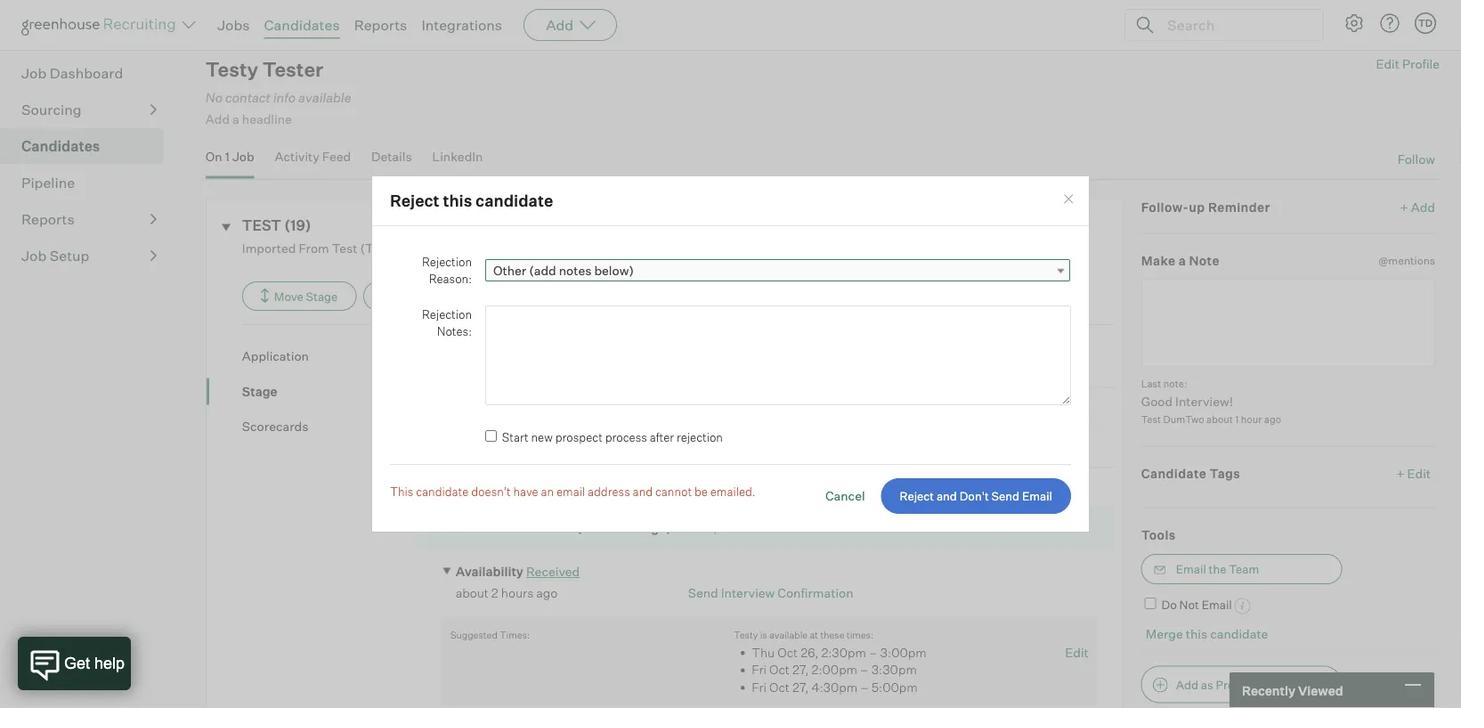 Task type: locate. For each thing, give the bounding box(es) containing it.
td button
[[1412, 9, 1440, 37]]

1 vertical spatial testy
[[734, 629, 758, 640]]

add inside add "popup button"
[[546, 16, 574, 34]]

0 horizontal spatial a
[[233, 111, 239, 127]]

pipeline link
[[21, 172, 157, 193]]

2 horizontal spatial test
[[1142, 413, 1162, 425]]

0 horizontal spatial test
[[332, 240, 358, 255]]

2 rejection from the top
[[422, 307, 472, 321]]

0 vertical spatial a
[[233, 111, 239, 127]]

1 vertical spatial test
[[1142, 413, 1162, 425]]

candidates up tester
[[264, 16, 340, 34]]

None text field
[[486, 305, 1072, 405]]

27, left 4:30pm
[[793, 679, 809, 695]]

imported from test (test dumtwo)
[[242, 240, 453, 255]]

2023 up address
[[620, 440, 651, 455]]

1 horizontal spatial edit
[[1377, 56, 1400, 72]]

+ for + edit
[[1397, 465, 1405, 481]]

1 horizontal spatial stage
[[306, 289, 338, 303]]

about down interview!
[[1207, 413, 1234, 425]]

stage up scorecards
[[242, 383, 278, 399]]

stage right move
[[306, 289, 338, 303]]

2 horizontal spatial edit
[[1408, 465, 1432, 481]]

(test
[[360, 240, 391, 255]]

0 vertical spatial edit
[[1377, 56, 1400, 72]]

back to search results link
[[31, 4, 159, 20]]

to right back
[[63, 4, 75, 20]]

1 vertical spatial available
[[770, 629, 808, 640]]

3, right after
[[688, 440, 699, 455]]

testy up contact
[[206, 57, 258, 82]]

a inside testy tester no contact info available add a headline
[[233, 111, 239, 127]]

0 horizontal spatial candidates link
[[21, 136, 157, 157]]

...
[[1281, 678, 1292, 692]]

confirmation
[[778, 585, 854, 601]]

+ edit
[[1397, 465, 1432, 481]]

5. technical interview (current stage)
[[439, 520, 672, 536]]

process
[[605, 430, 648, 444]]

rejection
[[422, 254, 472, 268], [422, 307, 472, 321]]

1 horizontal spatial interview
[[721, 585, 775, 601]]

1 vertical spatial fri
[[752, 679, 767, 695]]

0 vertical spatial this
[[443, 191, 472, 211]]

0 vertical spatial rejection
[[422, 254, 472, 268]]

candidate down the linkedin link
[[476, 191, 553, 211]]

testy inside testy is available at these times: edit
[[734, 629, 758, 640]]

testy left "is"
[[734, 629, 758, 640]]

note:
[[1164, 378, 1188, 390]]

email right not
[[1202, 598, 1233, 612]]

1 left hour
[[1236, 413, 1239, 425]]

0 horizontal spatial about
[[456, 585, 489, 601]]

@mentions
[[1379, 254, 1436, 267]]

rejection up notes:
[[422, 307, 472, 321]]

testy for testy tester
[[206, 57, 258, 82]]

testy tester no contact info available add a headline
[[206, 57, 352, 127]]

email inside "reject this candidate" dialog
[[1023, 489, 1053, 503]]

–
[[618, 400, 627, 415], [653, 440, 662, 455], [635, 480, 643, 495], [869, 644, 878, 660], [861, 662, 869, 677], [861, 679, 869, 695]]

– down 2:30pm
[[861, 662, 869, 677]]

candidates link up tester
[[264, 16, 340, 34]]

1 vertical spatial candidates
[[21, 137, 100, 155]]

after
[[650, 430, 674, 444]]

0 horizontal spatial this
[[443, 191, 472, 211]]

reports down pipeline
[[21, 210, 75, 228]]

configure image
[[1344, 12, 1366, 34]]

1 vertical spatial rejection
[[422, 307, 472, 321]]

this inside dialog
[[443, 191, 472, 211]]

do not email
[[1162, 598, 1233, 612]]

and inside reject and don't send email link
[[937, 489, 958, 503]]

candidates link up pipeline link
[[21, 136, 157, 157]]

testy is available at these times: edit
[[734, 629, 1089, 660]]

1 horizontal spatial to
[[1268, 678, 1279, 692]]

(add
[[529, 263, 556, 278]]

reports left integrations
[[354, 16, 407, 34]]

results
[[119, 4, 159, 20]]

of
[[1275, 4, 1286, 19]]

send down the oct 3, 2023
[[688, 585, 719, 601]]

0 vertical spatial candidates
[[264, 16, 340, 34]]

1 vertical spatial email
[[1177, 562, 1207, 576]]

start
[[502, 430, 529, 444]]

0 horizontal spatial application
[[242, 348, 309, 364]]

Search text field
[[1163, 12, 1308, 38]]

activity feed
[[275, 149, 351, 164]]

0 horizontal spatial reports link
[[21, 209, 157, 230]]

1 vertical spatial job
[[232, 149, 254, 164]]

cannot
[[656, 484, 692, 498]]

this down do not email
[[1186, 626, 1208, 641]]

other
[[494, 263, 527, 278]]

available right "is"
[[770, 629, 808, 640]]

1 horizontal spatial a
[[1179, 253, 1187, 268]]

0 horizontal spatial to
[[63, 4, 75, 20]]

send
[[992, 489, 1020, 503], [688, 585, 719, 601]]

1 horizontal spatial reject
[[900, 489, 935, 503]]

0 vertical spatial reject
[[390, 191, 440, 211]]

application inside application link
[[242, 348, 309, 364]]

not
[[1180, 598, 1200, 612]]

this down the linkedin link
[[443, 191, 472, 211]]

2 fri from the top
[[752, 679, 767, 695]]

add inside testy tester no contact info available add a headline
[[206, 111, 230, 127]]

job left setup
[[21, 247, 47, 265]]

1 vertical spatial candidate
[[416, 484, 469, 498]]

edit
[[1377, 56, 1400, 72], [1408, 465, 1432, 481], [1066, 644, 1089, 660]]

on 1 job link
[[206, 149, 254, 175]]

1 horizontal spatial and
[[937, 489, 958, 503]]

1 rejection from the top
[[422, 254, 472, 268]]

tester
[[263, 57, 324, 82]]

0 horizontal spatial and
[[633, 484, 653, 498]]

cancel link
[[826, 488, 866, 504]]

0 vertical spatial about
[[1207, 413, 1234, 425]]

a down contact
[[233, 111, 239, 127]]

3, up after
[[653, 400, 664, 415]]

team
[[1230, 562, 1260, 576]]

fri
[[752, 662, 767, 677], [752, 679, 767, 695]]

merge this candidate link
[[1146, 626, 1269, 641]]

reports link down pipeline link
[[21, 209, 157, 230]]

recently viewed
[[1243, 683, 1344, 698]]

+ add link
[[1401, 198, 1436, 215]]

0 vertical spatial testy
[[206, 57, 258, 82]]

edit profile
[[1377, 56, 1440, 72]]

1 27, from the top
[[793, 662, 809, 677]]

to left ...
[[1268, 678, 1279, 692]]

0 vertical spatial send
[[992, 489, 1020, 503]]

0 horizontal spatial ago
[[537, 585, 558, 601]]

2 27, from the top
[[793, 679, 809, 695]]

is
[[760, 629, 768, 640]]

job inside "link"
[[232, 149, 254, 164]]

rejection notes:
[[422, 307, 472, 338]]

this for merge
[[1186, 626, 1208, 641]]

no
[[206, 89, 223, 105]]

recently
[[1243, 683, 1296, 698]]

0 vertical spatial reports link
[[354, 16, 407, 34]]

2 horizontal spatial candidate
[[1211, 626, 1269, 641]]

1 fri from the top
[[752, 662, 767, 677]]

2 vertical spatial candidate
[[1211, 626, 1269, 641]]

0 horizontal spatial edit
[[1066, 644, 1089, 660]]

test inside last note: good interview! test dumtwo               about 1 hour               ago
[[1142, 413, 1162, 425]]

1 vertical spatial candidates link
[[21, 136, 157, 157]]

td button
[[1416, 12, 1437, 34]]

candidate up 5.
[[416, 484, 469, 498]]

2 vertical spatial edit
[[1066, 644, 1089, 660]]

0 vertical spatial fri
[[752, 662, 767, 677]]

from
[[299, 240, 329, 255]]

add as prospect to ...
[[1177, 678, 1292, 692]]

test down good
[[1142, 413, 1162, 425]]

0 vertical spatial +
[[1401, 199, 1409, 215]]

none text field inside "reject this candidate" dialog
[[486, 305, 1072, 405]]

preliminary screen oct 3, 2023 – oct 3, 2023
[[456, 440, 732, 455]]

0 horizontal spatial reports
[[21, 210, 75, 228]]

0 horizontal spatial candidate
[[416, 484, 469, 498]]

job right on
[[232, 149, 254, 164]]

email right don't
[[1023, 489, 1053, 503]]

reports link
[[354, 16, 407, 34], [21, 209, 157, 230]]

candidates down sourcing
[[21, 137, 100, 155]]

jobs
[[217, 16, 250, 34]]

application up holding at the bottom left of page
[[456, 359, 526, 375]]

rejection up reason:
[[422, 254, 472, 268]]

– right 4:30pm
[[861, 679, 869, 695]]

3, down the be
[[707, 520, 718, 536]]

2 vertical spatial job
[[21, 247, 47, 265]]

ago right hour
[[1265, 413, 1282, 425]]

candidate up prospect
[[1211, 626, 1269, 641]]

0 horizontal spatial send
[[688, 585, 719, 601]]

reject this candidate dialog
[[371, 176, 1090, 533]]

job setup
[[21, 247, 89, 265]]

job inside 'link'
[[21, 64, 47, 82]]

interview down an
[[517, 520, 574, 536]]

0 vertical spatial 27,
[[793, 662, 809, 677]]

about inside last note: good interview! test dumtwo               about 1 hour               ago
[[1207, 413, 1234, 425]]

0 vertical spatial ago
[[1265, 413, 1282, 425]]

about left 2
[[456, 585, 489, 601]]

1 vertical spatial to
[[1268, 678, 1279, 692]]

0 vertical spatial 1
[[225, 149, 230, 164]]

– right process
[[653, 440, 662, 455]]

scorecards
[[242, 419, 309, 434]]

send interview confirmation button
[[688, 585, 854, 601]]

Start new prospect process after rejection checkbox
[[486, 430, 497, 442]]

job for job dashboard
[[21, 64, 47, 82]]

ago right hours
[[537, 585, 558, 601]]

and left don't
[[937, 489, 958, 503]]

thu
[[752, 644, 775, 660]]

integrations link
[[422, 16, 503, 34]]

email
[[1023, 489, 1053, 503], [1177, 562, 1207, 576], [1202, 598, 1233, 612]]

1 vertical spatial reports
[[21, 210, 75, 228]]

available right info
[[298, 89, 352, 105]]

send right don't
[[992, 489, 1020, 503]]

email left the
[[1177, 562, 1207, 576]]

@mentions link
[[1379, 252, 1436, 269]]

1 horizontal spatial 1
[[1236, 413, 1239, 425]]

test left email at the left bottom of page
[[527, 480, 553, 495]]

rejection for reason:
[[422, 254, 472, 268]]

0 vertical spatial stage
[[306, 289, 338, 303]]

1 vertical spatial ago
[[537, 585, 558, 601]]

test
[[242, 216, 281, 234]]

notes:
[[437, 324, 472, 338]]

1 vertical spatial 1
[[1236, 413, 1239, 425]]

1 vertical spatial about
[[456, 585, 489, 601]]

job up sourcing
[[21, 64, 47, 82]]

these
[[821, 629, 845, 640]]

1 horizontal spatial testy
[[734, 629, 758, 640]]

0 horizontal spatial 1
[[225, 149, 230, 164]]

oct 3, 2023
[[683, 520, 751, 536]]

a left note
[[1179, 253, 1187, 268]]

0 vertical spatial candidate
[[476, 191, 553, 211]]

prospect
[[1216, 678, 1265, 692]]

application down move
[[242, 348, 309, 364]]

testy
[[206, 57, 258, 82], [734, 629, 758, 640]]

dumtwo)
[[393, 240, 451, 255]]

1 horizontal spatial application
[[456, 359, 526, 375]]

1 horizontal spatial test
[[527, 480, 553, 495]]

0 vertical spatial candidates link
[[264, 16, 340, 34]]

edit profile link
[[1377, 56, 1440, 72]]

1 horizontal spatial available
[[770, 629, 808, 640]]

0 vertical spatial job
[[21, 64, 47, 82]]

application for application
[[242, 348, 309, 364]]

0 vertical spatial email
[[1023, 489, 1053, 503]]

1 horizontal spatial this
[[1186, 626, 1208, 641]]

None text field
[[1142, 278, 1436, 367]]

0 horizontal spatial candidates
[[21, 137, 100, 155]]

testy for testy is available at these times:
[[734, 629, 758, 640]]

1 vertical spatial +
[[1397, 465, 1405, 481]]

1 horizontal spatial candidate
[[476, 191, 553, 211]]

testy inside testy tester no contact info available add a headline
[[206, 57, 258, 82]]

rejection reason:
[[422, 254, 472, 286]]

this for reject
[[443, 191, 472, 211]]

1 vertical spatial 27,
[[793, 679, 809, 695]]

1 vertical spatial this
[[1186, 626, 1208, 641]]

good
[[1142, 393, 1173, 409]]

take
[[456, 480, 485, 495]]

2 vertical spatial email
[[1202, 598, 1233, 612]]

0 vertical spatial reports
[[354, 16, 407, 34]]

hours
[[501, 585, 534, 601]]

1 horizontal spatial about
[[1207, 413, 1234, 425]]

reports link left integrations
[[354, 16, 407, 34]]

application
[[242, 348, 309, 364], [456, 359, 526, 375]]

test left the (test
[[332, 240, 358, 255]]

td
[[1419, 17, 1433, 29]]

0 horizontal spatial stage
[[242, 383, 278, 399]]

2023 up rejection on the left
[[666, 400, 697, 415]]

1 horizontal spatial ago
[[1265, 413, 1282, 425]]

0 horizontal spatial interview
[[517, 520, 574, 536]]

reject down details link
[[390, 191, 440, 211]]

27, down 26,
[[793, 662, 809, 677]]

1 right on
[[225, 149, 230, 164]]

0 vertical spatial interview
[[517, 520, 574, 536]]

reject left don't
[[900, 489, 935, 503]]

0 horizontal spatial testy
[[206, 57, 258, 82]]

holding tank oct 3, 2023 – oct 3, 2023
[[456, 400, 697, 415]]

interview up "is"
[[721, 585, 775, 601]]

activity feed link
[[275, 149, 351, 175]]

1 vertical spatial reports link
[[21, 209, 157, 230]]

1 vertical spatial reject
[[900, 489, 935, 503]]

1 vertical spatial edit
[[1408, 465, 1432, 481]]

imported
[[242, 240, 296, 255]]

1 horizontal spatial reports link
[[354, 16, 407, 34]]

the
[[1209, 562, 1227, 576]]

1
[[225, 149, 230, 164], [1236, 413, 1239, 425]]

0 horizontal spatial reject
[[390, 191, 440, 211]]

send inside reject and don't send email link
[[992, 489, 1020, 503]]

0 vertical spatial available
[[298, 89, 352, 105]]

0 horizontal spatial available
[[298, 89, 352, 105]]

reject for reject and don't send email
[[900, 489, 935, 503]]

1 horizontal spatial send
[[992, 489, 1020, 503]]

stage link
[[242, 382, 417, 400]]

and left cannot
[[633, 484, 653, 498]]

have
[[513, 484, 539, 498]]

candidate tags
[[1142, 465, 1241, 481]]

4
[[1262, 4, 1271, 19]]

greenhouse recruiting image
[[21, 14, 182, 36]]

0 vertical spatial to
[[63, 4, 75, 20]]



Task type: describe. For each thing, give the bounding box(es) containing it.
email inside button
[[1177, 562, 1207, 576]]

4:30pm
[[812, 679, 858, 695]]

5:00pm
[[872, 679, 918, 695]]

rejection for notes:
[[422, 307, 472, 321]]

dumtwo
[[1164, 413, 1205, 425]]

5.
[[439, 520, 451, 536]]

tools
[[1142, 527, 1176, 542]]

as
[[1202, 678, 1214, 692]]

thu oct 26, 2:30pm – 3:00pm fri oct 27, 2:00pm – 3:30pm fri oct 27, 4:30pm – 5:00pm
[[752, 644, 927, 695]]

1 inside "link"
[[225, 149, 230, 164]]

2023 down emailed.
[[721, 520, 751, 536]]

email
[[557, 484, 585, 498]]

jobs link
[[217, 16, 250, 34]]

tags
[[1210, 465, 1241, 481]]

4.
[[439, 480, 451, 495]]

2:00pm
[[812, 662, 858, 677]]

reason:
[[429, 272, 472, 286]]

start new prospect process after rejection
[[502, 430, 723, 444]]

– right address
[[635, 480, 643, 495]]

ago inside last note: good interview! test dumtwo               about 1 hour               ago
[[1265, 413, 1282, 425]]

2023 up (current
[[602, 480, 632, 495]]

scorecards link
[[242, 418, 417, 435]]

details
[[371, 149, 412, 164]]

this candidate doesn't have an email address and cannot be emailed.
[[390, 484, 756, 498]]

reminder
[[1209, 199, 1271, 215]]

search
[[77, 4, 117, 20]]

follow
[[1398, 151, 1436, 167]]

do
[[1162, 598, 1177, 612]]

new
[[531, 430, 553, 444]]

add inside add as prospect to ... button
[[1177, 678, 1199, 692]]

2023 up start new prospect process after rejection
[[585, 400, 615, 415]]

candidate for reject this candidate
[[476, 191, 553, 211]]

technical
[[456, 520, 514, 536]]

+ edit link
[[1393, 461, 1436, 485]]

4. take home test oct 3, 2023 – oct 3, 2023
[[439, 480, 713, 495]]

setup
[[50, 247, 89, 265]]

candidate for merge this candidate
[[1211, 626, 1269, 641]]

at
[[810, 629, 819, 640]]

info
[[273, 89, 296, 105]]

0 vertical spatial test
[[332, 240, 358, 255]]

below)
[[595, 263, 634, 278]]

about 2 hours ago
[[456, 585, 558, 601]]

available inside testy is available at these times: edit
[[770, 629, 808, 640]]

activity
[[275, 149, 320, 164]]

reject this candidate
[[390, 191, 553, 211]]

headline
[[242, 111, 292, 127]]

make a note
[[1142, 253, 1220, 268]]

times:
[[500, 629, 530, 640]]

edit inside testy is available at these times: edit
[[1066, 644, 1089, 660]]

30
[[1291, 4, 1307, 19]]

3, up prospect
[[571, 400, 583, 415]]

back to search results
[[31, 4, 159, 20]]

add inside + add link
[[1412, 199, 1436, 215]]

move
[[274, 289, 304, 303]]

other (add notes below) link
[[486, 259, 1071, 281]]

job dashboard
[[21, 64, 123, 82]]

3, right prospect
[[607, 440, 618, 455]]

email the team
[[1177, 562, 1260, 576]]

1 horizontal spatial candidates
[[264, 16, 340, 34]]

job dashboard link
[[21, 63, 157, 84]]

note
[[1190, 253, 1220, 268]]

move stage
[[274, 289, 338, 303]]

times:
[[847, 629, 874, 640]]

an
[[541, 484, 554, 498]]

reject and don't send email link
[[881, 478, 1072, 514]]

1 horizontal spatial candidates link
[[264, 16, 340, 34]]

move stage button
[[242, 281, 357, 311]]

profile
[[1403, 56, 1440, 72]]

merge this candidate
[[1146, 626, 1269, 641]]

stage inside button
[[306, 289, 338, 303]]

+ for + add
[[1401, 199, 1409, 215]]

(current
[[577, 520, 629, 536]]

send interview confirmation
[[688, 585, 854, 601]]

add button
[[524, 9, 618, 41]]

follow-
[[1142, 199, 1189, 215]]

Do Not Email checkbox
[[1145, 598, 1157, 609]]

dashboard
[[50, 64, 123, 82]]

to inside button
[[1268, 678, 1279, 692]]

1 vertical spatial stage
[[242, 383, 278, 399]]

contact
[[225, 89, 271, 105]]

– up process
[[618, 400, 627, 415]]

1 horizontal spatial reports
[[354, 16, 407, 34]]

1 vertical spatial a
[[1179, 253, 1187, 268]]

job for job setup
[[21, 247, 47, 265]]

address
[[588, 484, 630, 498]]

candidates
[[1312, 4, 1376, 19]]

4 of 30 candidates
[[1262, 4, 1376, 19]]

add as prospect to ... button
[[1142, 666, 1343, 703]]

don't
[[960, 489, 989, 503]]

interview!
[[1176, 393, 1234, 409]]

up
[[1189, 199, 1206, 215]]

pipeline
[[21, 174, 75, 192]]

3, left the be
[[669, 480, 680, 495]]

reject for reject this candidate
[[390, 191, 440, 211]]

2 vertical spatial test
[[527, 480, 553, 495]]

1 inside last note: good interview! test dumtwo               about 1 hour               ago
[[1236, 413, 1239, 425]]

2023 up the oct 3, 2023
[[683, 480, 713, 495]]

doesn't
[[471, 484, 511, 498]]

tank
[[506, 400, 537, 415]]

application for application review
[[456, 359, 526, 375]]

hour
[[1242, 413, 1263, 425]]

2023 up the be
[[702, 440, 732, 455]]

follow link
[[1398, 150, 1436, 168]]

3:00pm
[[881, 644, 927, 660]]

integrations
[[422, 16, 503, 34]]

close image
[[1062, 192, 1076, 206]]

suggested
[[450, 629, 498, 640]]

last note: good interview! test dumtwo               about 1 hour               ago
[[1142, 378, 1282, 425]]

sourcing link
[[21, 99, 157, 120]]

notes
[[559, 263, 592, 278]]

1 vertical spatial interview
[[721, 585, 775, 601]]

– down times: on the bottom of the page
[[869, 644, 878, 660]]

application link
[[242, 347, 417, 365]]

3, right email at the left bottom of page
[[588, 480, 599, 495]]

available inside testy tester no contact info available add a headline
[[298, 89, 352, 105]]

merge
[[1146, 626, 1184, 641]]

cancel
[[826, 488, 866, 504]]

1 vertical spatial send
[[688, 585, 719, 601]]



Task type: vqa. For each thing, say whether or not it's contained in the screenshot.
headline
yes



